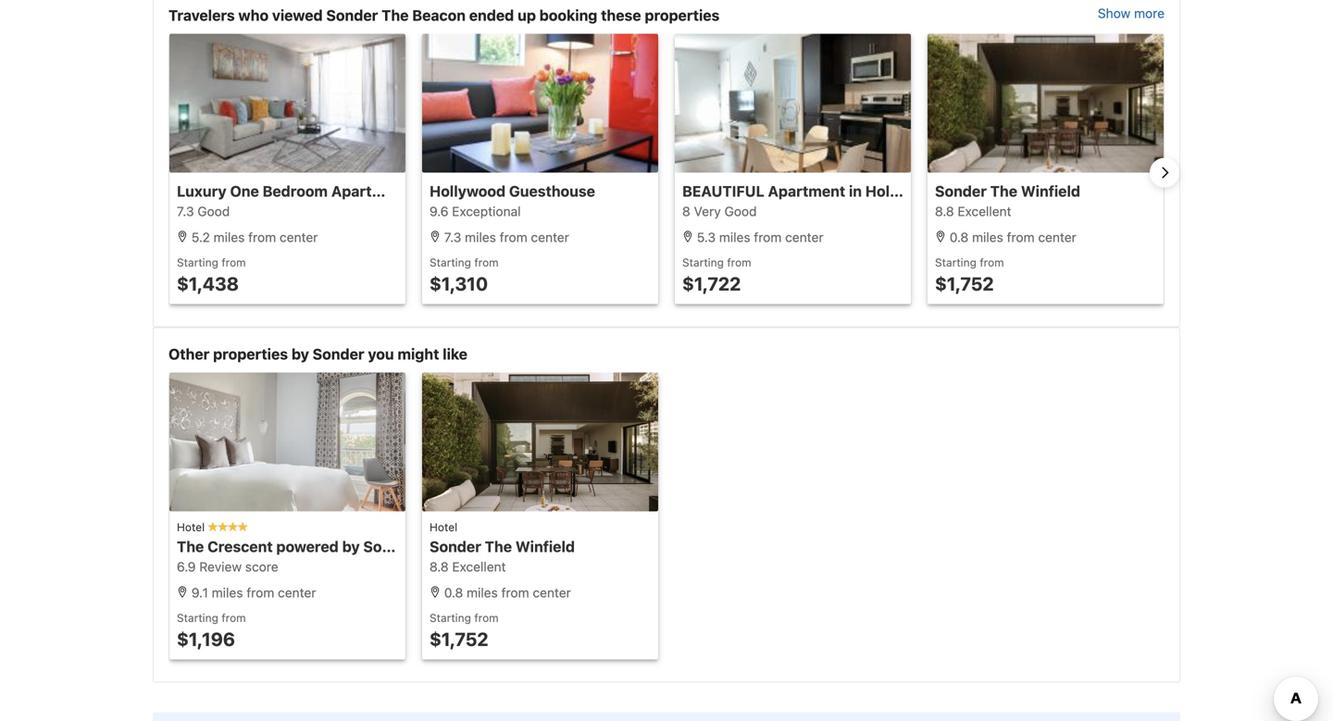 Task type: locate. For each thing, give the bounding box(es) containing it.
starting from $1,310
[[430, 256, 499, 295]]

center down sonder the winfield 8.8 excellent
[[1039, 230, 1077, 245]]

properties
[[645, 6, 720, 24], [213, 346, 288, 363]]

starting from $1,752
[[936, 256, 1005, 295], [430, 612, 499, 650]]

0.8 miles from center down hotel sonder the winfield 8.8 excellent
[[441, 585, 571, 601]]

luxury one bedroom apartment free parking&pool 7.3 good
[[177, 182, 545, 219]]

hotel for hotel sonder the winfield 8.8 excellent
[[430, 521, 458, 534]]

0 horizontal spatial by
[[292, 346, 309, 363]]

5.3
[[697, 230, 716, 245]]

7.3 miles from center
[[441, 230, 570, 245]]

center for in
[[786, 230, 824, 245]]

center down bedroom
[[280, 230, 318, 245]]

center down beautiful apartment in hollywood 1br & 1bd 8 very good
[[786, 230, 824, 245]]

these
[[601, 6, 642, 24]]

8.8 excellent
[[936, 204, 1012, 219], [430, 559, 506, 575]]

1 hotel from the left
[[177, 521, 208, 534]]

miles for beautiful
[[720, 230, 751, 245]]

$1,752
[[936, 273, 995, 295], [430, 629, 489, 650]]

apartment
[[332, 182, 409, 200], [768, 182, 846, 200]]

7.3
[[444, 230, 462, 245]]

starting up $1,438
[[177, 256, 219, 269]]

2 apartment from the left
[[768, 182, 846, 200]]

8 very
[[683, 204, 721, 219]]

0 horizontal spatial hollywood
[[430, 182, 506, 200]]

0 horizontal spatial $1,752
[[430, 629, 489, 650]]

by
[[292, 346, 309, 363], [342, 538, 360, 556]]

travelers who viewed sonder the beacon ended up booking these properties
[[169, 6, 720, 24]]

miles for hollywood
[[465, 230, 496, 245]]

miles down sonder the winfield 8.8 excellent
[[973, 230, 1004, 245]]

0 horizontal spatial winfield
[[516, 538, 575, 556]]

0 horizontal spatial apartment
[[332, 182, 409, 200]]

hotel inside hotel sonder the winfield 8.8 excellent
[[430, 521, 458, 534]]

score
[[245, 559, 279, 575]]

by right powered
[[342, 538, 360, 556]]

starting for beautiful
[[683, 256, 724, 269]]

properties right these
[[645, 6, 720, 24]]

starting inside the starting from $1,722
[[683, 256, 724, 269]]

beautiful
[[683, 182, 765, 200]]

starting inside starting from $1,438
[[177, 256, 219, 269]]

starting for hollywood
[[430, 256, 471, 269]]

starting up $1,310
[[430, 256, 471, 269]]

5.3 miles from center
[[694, 230, 824, 245]]

apartment left free
[[332, 182, 409, 200]]

1 vertical spatial properties
[[213, 346, 288, 363]]

1 horizontal spatial by
[[342, 538, 360, 556]]

center down guesthouse
[[531, 230, 570, 245]]

0 horizontal spatial 0.8 miles from center
[[441, 585, 571, 601]]

starting up $1,196
[[177, 612, 219, 625]]

starting from $1,196
[[177, 612, 246, 650]]

miles down good
[[720, 230, 751, 245]]

by left you
[[292, 346, 309, 363]]

starting for luxury
[[177, 256, 219, 269]]

1 vertical spatial 0.8
[[444, 585, 463, 601]]

hollywood
[[430, 182, 506, 200], [866, 182, 942, 200]]

1 horizontal spatial starting from $1,752
[[936, 256, 1005, 295]]

miles right 5.2
[[214, 230, 245, 245]]

good
[[725, 204, 757, 219]]

1 vertical spatial starting from $1,752
[[430, 612, 499, 650]]

from
[[248, 230, 276, 245], [500, 230, 528, 245], [754, 230, 782, 245], [1007, 230, 1035, 245], [222, 256, 246, 269], [475, 256, 499, 269], [728, 256, 752, 269], [980, 256, 1005, 269], [247, 585, 275, 601], [502, 585, 530, 601], [222, 612, 246, 625], [475, 612, 499, 625]]

hollywood guesthouse 9.6 exceptional
[[430, 182, 596, 219]]

9.6 exceptional
[[430, 204, 521, 219]]

viewed
[[272, 6, 323, 24]]

properties right other
[[213, 346, 288, 363]]

starting from $1,752 down hotel sonder the winfield 8.8 excellent
[[430, 612, 499, 650]]

1 horizontal spatial apartment
[[768, 182, 846, 200]]

the inside hotel sonder the winfield 8.8 excellent
[[485, 538, 512, 556]]

1 hollywood from the left
[[430, 182, 506, 200]]

sonder
[[327, 6, 378, 24], [936, 182, 987, 200], [313, 346, 365, 363], [364, 538, 415, 556], [430, 538, 482, 556]]

1 vertical spatial 8.8 excellent
[[430, 559, 506, 575]]

0 horizontal spatial properties
[[213, 346, 288, 363]]

sonder the winfield 8.8 excellent
[[936, 182, 1081, 219]]

parking&pool
[[448, 182, 545, 200]]

0.8 miles from center down sonder the winfield 8.8 excellent
[[947, 230, 1077, 245]]

starting
[[177, 256, 219, 269], [430, 256, 471, 269], [683, 256, 724, 269], [936, 256, 977, 269], [177, 612, 219, 625], [430, 612, 471, 625]]

8.8 excellent inside hotel sonder the winfield 8.8 excellent
[[430, 559, 506, 575]]

by inside the crescent powered by sonder 6.9 review score
[[342, 538, 360, 556]]

starting from $1,752 down sonder the winfield 8.8 excellent
[[936, 256, 1005, 295]]

the inside sonder the winfield 8.8 excellent
[[991, 182, 1018, 200]]

miles for sonder
[[973, 230, 1004, 245]]

center for bedroom
[[280, 230, 318, 245]]

bedroom
[[263, 182, 328, 200]]

1 apartment from the left
[[332, 182, 409, 200]]

1 horizontal spatial 0.8
[[950, 230, 969, 245]]

starting inside starting from $1,310
[[430, 256, 471, 269]]

1 vertical spatial $1,752
[[430, 629, 489, 650]]

free
[[413, 182, 444, 200]]

2 hollywood from the left
[[866, 182, 942, 200]]

1 horizontal spatial winfield
[[1022, 182, 1081, 200]]

0 vertical spatial winfield
[[1022, 182, 1081, 200]]

center
[[280, 230, 318, 245], [531, 230, 570, 245], [786, 230, 824, 245], [1039, 230, 1077, 245], [278, 585, 316, 601], [533, 585, 571, 601]]

miles down 9.6 exceptional
[[465, 230, 496, 245]]

1 horizontal spatial hotel
[[430, 521, 458, 534]]

0 vertical spatial 8.8 excellent
[[936, 204, 1012, 219]]

hotel
[[177, 521, 208, 534], [430, 521, 458, 534]]

the
[[382, 6, 409, 24], [991, 182, 1018, 200], [177, 538, 204, 556], [485, 538, 512, 556]]

1 horizontal spatial hollywood
[[866, 182, 942, 200]]

&
[[976, 182, 987, 200]]

hotel for hotel
[[177, 521, 208, 534]]

show more
[[1099, 6, 1165, 21]]

hollywood up 9.6 exceptional
[[430, 182, 506, 200]]

0.8 down hotel sonder the winfield 8.8 excellent
[[444, 585, 463, 601]]

hollywood right in at the right top
[[866, 182, 942, 200]]

1 horizontal spatial 0.8 miles from center
[[947, 230, 1077, 245]]

starting up $1,722
[[683, 256, 724, 269]]

0 horizontal spatial hotel
[[177, 521, 208, 534]]

0.8 miles from center
[[947, 230, 1077, 245], [441, 585, 571, 601]]

winfield
[[1022, 182, 1081, 200], [516, 538, 575, 556]]

1br
[[946, 182, 973, 200]]

miles for luxury
[[214, 230, 245, 245]]

up
[[518, 6, 536, 24]]

2 hotel from the left
[[430, 521, 458, 534]]

0.8
[[950, 230, 969, 245], [444, 585, 463, 601]]

starting from $1,722
[[683, 256, 752, 295]]

1 vertical spatial winfield
[[516, 538, 575, 556]]

from inside the starting from $1,722
[[728, 256, 752, 269]]

apartment inside luxury one bedroom apartment free parking&pool 7.3 good
[[332, 182, 409, 200]]

0 vertical spatial starting from $1,752
[[936, 256, 1005, 295]]

1bd
[[991, 182, 1019, 200]]

0 vertical spatial properties
[[645, 6, 720, 24]]

apartment left in at the right top
[[768, 182, 846, 200]]

from inside starting from $1,196
[[222, 612, 246, 625]]

region
[[154, 34, 1180, 312]]

sonder inside the crescent powered by sonder 6.9 review score
[[364, 538, 415, 556]]

starting down 1br
[[936, 256, 977, 269]]

1 horizontal spatial 8.8 excellent
[[936, 204, 1012, 219]]

1 vertical spatial by
[[342, 538, 360, 556]]

1 vertical spatial 0.8 miles from center
[[441, 585, 571, 601]]

1 horizontal spatial $1,752
[[936, 273, 995, 295]]

center down hotel sonder the winfield 8.8 excellent
[[533, 585, 571, 601]]

0 horizontal spatial 8.8 excellent
[[430, 559, 506, 575]]

show
[[1099, 6, 1131, 21]]

miles
[[214, 230, 245, 245], [465, 230, 496, 245], [720, 230, 751, 245], [973, 230, 1004, 245], [212, 585, 243, 601], [467, 585, 498, 601]]

the crescent powered by sonder 6.9 review score
[[177, 538, 415, 575]]

0.8 down 1br
[[950, 230, 969, 245]]

miles right 9.1
[[212, 585, 243, 601]]

like
[[443, 346, 468, 363]]



Task type: vqa. For each thing, say whether or not it's contained in the screenshot.


Task type: describe. For each thing, give the bounding box(es) containing it.
8.8 excellent inside sonder the winfield 8.8 excellent
[[936, 204, 1012, 219]]

center for winfield
[[1039, 230, 1077, 245]]

$1,438
[[177, 273, 239, 295]]

from inside starting from $1,310
[[475, 256, 499, 269]]

5.2
[[192, 230, 210, 245]]

6.9 review
[[177, 559, 242, 575]]

luxury
[[177, 182, 227, 200]]

winfield inside sonder the winfield 8.8 excellent
[[1022, 182, 1081, 200]]

hollywood inside beautiful apartment in hollywood 1br & 1bd 8 very good
[[866, 182, 942, 200]]

$1,196
[[177, 629, 235, 650]]

booking
[[540, 6, 598, 24]]

starting inside starting from $1,196
[[177, 612, 219, 625]]

starting from $1,438
[[177, 256, 246, 295]]

guesthouse
[[509, 182, 596, 200]]

other
[[169, 346, 210, 363]]

you
[[368, 346, 394, 363]]

ended
[[469, 6, 514, 24]]

powered
[[276, 538, 339, 556]]

5.2 miles from center
[[188, 230, 318, 245]]

7.3 good
[[177, 204, 230, 219]]

sonder inside hotel sonder the winfield 8.8 excellent
[[430, 538, 482, 556]]

hollywood inside hollywood guesthouse 9.6 exceptional
[[430, 182, 506, 200]]

winfield inside hotel sonder the winfield 8.8 excellent
[[516, 538, 575, 556]]

1 horizontal spatial properties
[[645, 6, 720, 24]]

0 horizontal spatial starting from $1,752
[[430, 612, 499, 650]]

starting for sonder
[[936, 256, 977, 269]]

center down the crescent powered by sonder 6.9 review score
[[278, 585, 316, 601]]

who
[[238, 6, 269, 24]]

apartment inside beautiful apartment in hollywood 1br & 1bd 8 very good
[[768, 182, 846, 200]]

0 vertical spatial $1,752
[[936, 273, 995, 295]]

travelers
[[169, 6, 235, 24]]

9.1 miles from center
[[188, 585, 316, 601]]

other properties by sonder you might like
[[169, 346, 468, 363]]

miles down hotel sonder the winfield 8.8 excellent
[[467, 585, 498, 601]]

region containing $1,438
[[154, 34, 1180, 312]]

0 vertical spatial by
[[292, 346, 309, 363]]

$1,722
[[683, 273, 741, 295]]

4 stars image
[[208, 522, 248, 532]]

beautiful apartment in hollywood 1br & 1bd 8 very good
[[683, 182, 1019, 219]]

crescent
[[208, 538, 273, 556]]

more
[[1135, 6, 1165, 21]]

0 horizontal spatial 0.8
[[444, 585, 463, 601]]

$1,310
[[430, 273, 488, 295]]

9.1
[[192, 585, 208, 601]]

beacon
[[413, 6, 466, 24]]

the inside the crescent powered by sonder 6.9 review score
[[177, 538, 204, 556]]

0 vertical spatial 0.8 miles from center
[[947, 230, 1077, 245]]

starting down hotel sonder the winfield 8.8 excellent
[[430, 612, 471, 625]]

sonder inside sonder the winfield 8.8 excellent
[[936, 182, 987, 200]]

show more link
[[1099, 4, 1165, 26]]

one
[[230, 182, 259, 200]]

in
[[849, 182, 862, 200]]

might
[[398, 346, 439, 363]]

center for 9.6 exceptional
[[531, 230, 570, 245]]

0 vertical spatial 0.8
[[950, 230, 969, 245]]

from inside starting from $1,438
[[222, 256, 246, 269]]

hotel sonder the winfield 8.8 excellent
[[430, 521, 575, 575]]



